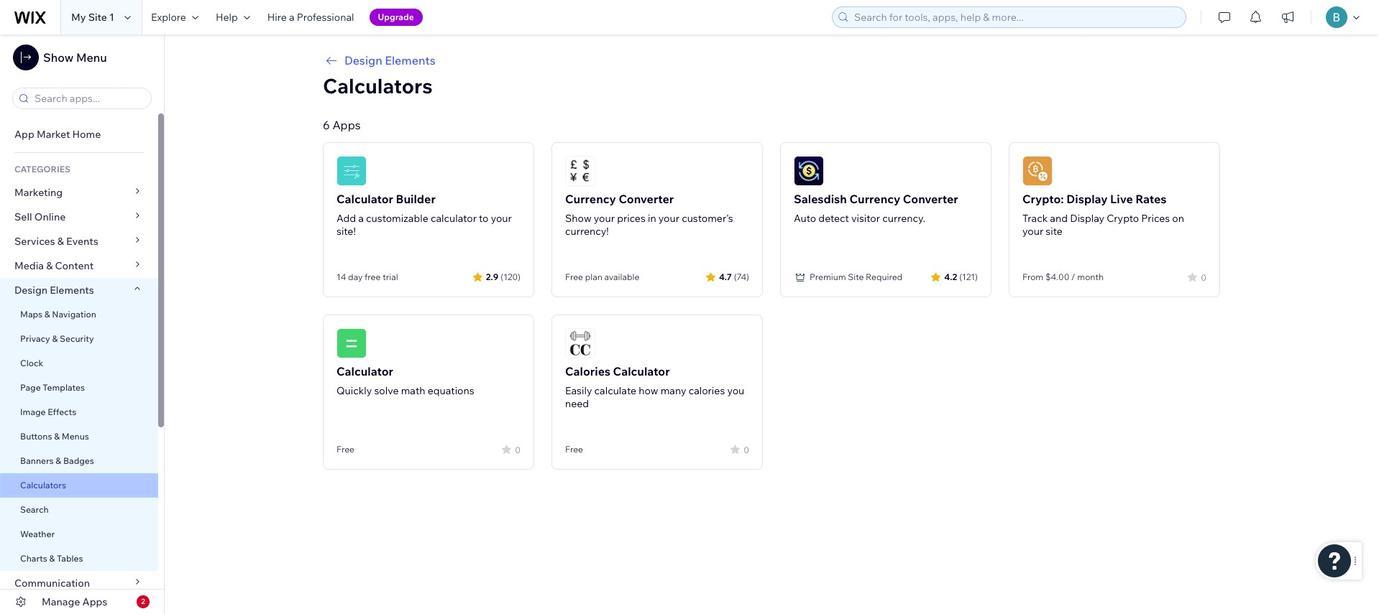Task type: describe. For each thing, give the bounding box(es) containing it.
maps
[[20, 309, 42, 320]]

from
[[1023, 272, 1044, 283]]

Search apps... field
[[30, 88, 147, 109]]

and
[[1050, 212, 1068, 225]]

banners
[[20, 456, 54, 467]]

app
[[14, 128, 34, 141]]

hire
[[267, 11, 287, 24]]

from $4.00 / month
[[1023, 272, 1104, 283]]

currency inside currency converter show your prices in your customer's currency!
[[565, 192, 616, 206]]

currency.
[[883, 212, 925, 225]]

professional
[[297, 11, 354, 24]]

currency!
[[565, 225, 609, 238]]

site!
[[337, 225, 356, 238]]

1 horizontal spatial design elements link
[[323, 52, 1220, 69]]

month
[[1078, 272, 1104, 283]]

banners & badges link
[[0, 449, 158, 474]]

events
[[66, 235, 98, 248]]

free
[[365, 272, 381, 283]]

communication link
[[0, 572, 158, 596]]

6 apps
[[323, 118, 361, 132]]

hire a professional link
[[259, 0, 363, 35]]

menu
[[76, 50, 107, 65]]

0 vertical spatial a
[[289, 11, 295, 24]]

currency converter show your prices in your customer's currency!
[[565, 192, 733, 238]]

0 vertical spatial calculators
[[323, 73, 433, 99]]

0 vertical spatial design
[[344, 53, 382, 68]]

plan
[[585, 272, 602, 283]]

salesdish currency converter logo image
[[794, 156, 824, 186]]

premium site required
[[810, 272, 903, 283]]

& for security
[[52, 334, 58, 344]]

solve
[[374, 385, 399, 398]]

crypto
[[1107, 212, 1139, 225]]

clock
[[20, 358, 43, 369]]

menus
[[62, 431, 89, 442]]

14 day free trial
[[337, 272, 398, 283]]

& for tables
[[49, 554, 55, 565]]

free left plan
[[565, 272, 583, 283]]

/
[[1072, 272, 1076, 283]]

currency inside salesdish currency converter auto detect visitor currency.
[[850, 192, 901, 206]]

0 for calculate
[[744, 445, 749, 456]]

calculators link
[[0, 474, 158, 498]]

$4.00
[[1046, 272, 1070, 283]]

site for my
[[88, 11, 107, 24]]

hire a professional
[[267, 11, 354, 24]]

& for navigation
[[44, 309, 50, 320]]

customizable
[[366, 212, 428, 225]]

your inside calculator builder add a customizable calculator to your site!
[[491, 212, 512, 225]]

2.9 (120)
[[486, 271, 521, 282]]

templates
[[43, 383, 85, 393]]

2.9
[[486, 271, 499, 282]]

(74)
[[734, 271, 749, 282]]

media
[[14, 260, 44, 273]]

manage
[[42, 596, 80, 609]]

premium
[[810, 272, 846, 283]]

1
[[109, 11, 114, 24]]

crypto: display live rates logo image
[[1023, 156, 1053, 186]]

to
[[479, 212, 489, 225]]

4.7 (74)
[[719, 271, 749, 282]]

14
[[337, 272, 346, 283]]

communication
[[14, 577, 92, 590]]

help
[[216, 11, 238, 24]]

sell online
[[14, 211, 66, 224]]

quickly
[[337, 385, 372, 398]]

0 vertical spatial display
[[1067, 192, 1108, 206]]

app market home
[[14, 128, 101, 141]]

your left prices
[[594, 212, 615, 225]]

4.2
[[944, 271, 957, 282]]

converter inside currency converter show your prices in your customer's currency!
[[619, 192, 674, 206]]

market
[[37, 128, 70, 141]]

badges
[[63, 456, 94, 467]]

weather link
[[0, 523, 158, 547]]

equations
[[428, 385, 474, 398]]

visitor
[[851, 212, 880, 225]]

my site 1
[[71, 11, 114, 24]]

0 for math
[[515, 445, 521, 456]]

currency converter logo image
[[565, 156, 595, 186]]

buttons
[[20, 431, 52, 442]]

weather
[[20, 529, 55, 540]]

upgrade
[[378, 12, 414, 22]]

calculator
[[431, 212, 477, 225]]

categories
[[14, 164, 71, 175]]

salesdish currency converter auto detect visitor currency.
[[794, 192, 958, 225]]

search
[[20, 505, 49, 516]]

image
[[20, 407, 46, 418]]

live
[[1110, 192, 1133, 206]]

free for calories
[[565, 444, 583, 455]]

elements inside sidebar element
[[50, 284, 94, 297]]

crypto: display live rates track and display crypto prices on your site
[[1023, 192, 1184, 238]]



Task type: locate. For each thing, give the bounding box(es) containing it.
image effects
[[20, 407, 76, 418]]

apps
[[333, 118, 361, 132], [82, 596, 107, 609]]

site
[[88, 11, 107, 24], [848, 272, 864, 283]]

1 horizontal spatial elements
[[385, 53, 436, 68]]

6
[[323, 118, 330, 132]]

calculator logo image
[[337, 329, 367, 359]]

calculator builder logo image
[[337, 156, 367, 186]]

0 vertical spatial show
[[43, 50, 74, 65]]

1 vertical spatial show
[[565, 212, 592, 225]]

1 vertical spatial apps
[[82, 596, 107, 609]]

1 vertical spatial display
[[1070, 212, 1105, 225]]

your inside crypto: display live rates track and display crypto prices on your site
[[1023, 225, 1044, 238]]

site
[[1046, 225, 1063, 238]]

how
[[639, 385, 658, 398]]

design up maps at the bottom left of page
[[14, 284, 48, 297]]

need
[[565, 398, 589, 411]]

show down currency converter logo in the left top of the page
[[565, 212, 592, 225]]

show inside button
[[43, 50, 74, 65]]

0 horizontal spatial 0
[[515, 445, 521, 456]]

on
[[1172, 212, 1184, 225]]

available
[[604, 272, 640, 283]]

converter inside salesdish currency converter auto detect visitor currency.
[[903, 192, 958, 206]]

1 horizontal spatial 0
[[744, 445, 749, 456]]

4.2 (121)
[[944, 271, 978, 282]]

0 vertical spatial elements
[[385, 53, 436, 68]]

0 horizontal spatial a
[[289, 11, 295, 24]]

salesdish
[[794, 192, 847, 206]]

0 horizontal spatial calculators
[[20, 480, 66, 491]]

media & content link
[[0, 254, 158, 278]]

in
[[648, 212, 656, 225]]

design elements down upgrade button
[[344, 53, 436, 68]]

0 vertical spatial design elements link
[[323, 52, 1220, 69]]

1 vertical spatial calculators
[[20, 480, 66, 491]]

& left tables
[[49, 554, 55, 565]]

currency down currency converter logo in the left top of the page
[[565, 192, 616, 206]]

0 horizontal spatial design elements link
[[0, 278, 158, 303]]

crypto:
[[1023, 192, 1064, 206]]

calculator for quickly
[[337, 365, 393, 379]]

help button
[[207, 0, 259, 35]]

design elements up the maps & navigation
[[14, 284, 94, 297]]

0 horizontal spatial apps
[[82, 596, 107, 609]]

& for content
[[46, 260, 53, 273]]

design inside sidebar element
[[14, 284, 48, 297]]

1 vertical spatial design elements
[[14, 284, 94, 297]]

0 horizontal spatial show
[[43, 50, 74, 65]]

currency
[[565, 192, 616, 206], [850, 192, 901, 206]]

calories calculator  logo image
[[565, 329, 595, 359]]

& inside services & events link
[[57, 235, 64, 248]]

explore
[[151, 11, 186, 24]]

your right to
[[491, 212, 512, 225]]

trial
[[383, 272, 398, 283]]

& inside the banners & badges link
[[56, 456, 61, 467]]

online
[[34, 211, 66, 224]]

2 currency from the left
[[850, 192, 901, 206]]

0
[[1201, 272, 1207, 283], [515, 445, 521, 456], [744, 445, 749, 456]]

calculator up add
[[337, 192, 393, 206]]

a right hire
[[289, 11, 295, 24]]

banners & badges
[[20, 456, 94, 467]]

1 vertical spatial elements
[[50, 284, 94, 297]]

elements down upgrade button
[[385, 53, 436, 68]]

2 converter from the left
[[903, 192, 958, 206]]

calculator builder add a customizable calculator to your site!
[[337, 192, 512, 238]]

apps right 6
[[333, 118, 361, 132]]

add
[[337, 212, 356, 225]]

0 vertical spatial apps
[[333, 118, 361, 132]]

tables
[[57, 554, 83, 565]]

calories calculator easily calculate how many calories you need
[[565, 365, 745, 411]]

Search for tools, apps, help & more... field
[[850, 7, 1182, 27]]

effects
[[48, 407, 76, 418]]

free
[[565, 272, 583, 283], [337, 444, 355, 455], [565, 444, 583, 455]]

(121)
[[959, 271, 978, 282]]

1 vertical spatial site
[[848, 272, 864, 283]]

& inside charts & tables link
[[49, 554, 55, 565]]

& inside buttons & menus link
[[54, 431, 60, 442]]

home
[[72, 128, 101, 141]]

& right media
[[46, 260, 53, 273]]

security
[[60, 334, 94, 344]]

site left 1
[[88, 11, 107, 24]]

page
[[20, 383, 41, 393]]

my
[[71, 11, 86, 24]]

1 horizontal spatial design elements
[[344, 53, 436, 68]]

0 vertical spatial site
[[88, 11, 107, 24]]

calculators down banners
[[20, 480, 66, 491]]

search link
[[0, 498, 158, 523]]

apps right manage
[[82, 596, 107, 609]]

0 horizontal spatial converter
[[619, 192, 674, 206]]

& right the privacy on the left of page
[[52, 334, 58, 344]]

design elements inside sidebar element
[[14, 284, 94, 297]]

content
[[55, 260, 94, 273]]

calculator quickly solve math equations
[[337, 365, 474, 398]]

2 horizontal spatial 0
[[1201, 272, 1207, 283]]

app market home link
[[0, 122, 158, 147]]

4.7
[[719, 271, 732, 282]]

1 horizontal spatial apps
[[333, 118, 361, 132]]

converter up currency.
[[903, 192, 958, 206]]

show menu button
[[13, 45, 107, 70]]

clock link
[[0, 352, 158, 376]]

converter up the in
[[619, 192, 674, 206]]

1 horizontal spatial calculators
[[323, 73, 433, 99]]

charts & tables
[[20, 554, 83, 565]]

charts
[[20, 554, 47, 565]]

design
[[344, 53, 382, 68], [14, 284, 48, 297]]

show inside currency converter show your prices in your customer's currency!
[[565, 212, 592, 225]]

manage apps
[[42, 596, 107, 609]]

apps for 6 apps
[[333, 118, 361, 132]]

detect
[[819, 212, 849, 225]]

show left menu
[[43, 50, 74, 65]]

1 horizontal spatial converter
[[903, 192, 958, 206]]

design down upgrade button
[[344, 53, 382, 68]]

&
[[57, 235, 64, 248], [46, 260, 53, 273], [44, 309, 50, 320], [52, 334, 58, 344], [54, 431, 60, 442], [56, 456, 61, 467], [49, 554, 55, 565]]

privacy
[[20, 334, 50, 344]]

& left events on the top left
[[57, 235, 64, 248]]

buttons & menus
[[20, 431, 89, 442]]

display up and
[[1067, 192, 1108, 206]]

1 vertical spatial a
[[358, 212, 364, 225]]

(120)
[[501, 271, 521, 282]]

free for calculator
[[337, 444, 355, 455]]

free plan available
[[565, 272, 640, 283]]

& for badges
[[56, 456, 61, 467]]

a
[[289, 11, 295, 24], [358, 212, 364, 225]]

calculators inside sidebar element
[[20, 480, 66, 491]]

0 horizontal spatial design elements
[[14, 284, 94, 297]]

1 horizontal spatial currency
[[850, 192, 901, 206]]

0 for rates
[[1201, 272, 1207, 283]]

marketing link
[[0, 181, 158, 205]]

1 converter from the left
[[619, 192, 674, 206]]

a right add
[[358, 212, 364, 225]]

calculator inside calculator quickly solve math equations
[[337, 365, 393, 379]]

upgrade button
[[369, 9, 423, 26]]

privacy & security link
[[0, 327, 158, 352]]

privacy & security
[[20, 334, 94, 344]]

0 horizontal spatial elements
[[50, 284, 94, 297]]

1 vertical spatial design elements link
[[0, 278, 158, 303]]

& right maps at the bottom left of page
[[44, 309, 50, 320]]

0 horizontal spatial design
[[14, 284, 48, 297]]

currency up visitor
[[850, 192, 901, 206]]

& left menus
[[54, 431, 60, 442]]

your right the in
[[659, 212, 680, 225]]

charts & tables link
[[0, 547, 158, 572]]

services & events
[[14, 235, 98, 248]]

1 vertical spatial design
[[14, 284, 48, 297]]

image effects link
[[0, 401, 158, 425]]

apps for manage apps
[[82, 596, 107, 609]]

free down need
[[565, 444, 583, 455]]

a inside calculator builder add a customizable calculator to your site!
[[358, 212, 364, 225]]

& inside privacy & security link
[[52, 334, 58, 344]]

0 vertical spatial design elements
[[344, 53, 436, 68]]

& for menus
[[54, 431, 60, 442]]

calculator inside calculator builder add a customizable calculator to your site!
[[337, 192, 393, 206]]

prices
[[617, 212, 646, 225]]

calculators up the 6 apps
[[323, 73, 433, 99]]

design elements link
[[323, 52, 1220, 69], [0, 278, 158, 303]]

calculate
[[594, 385, 636, 398]]

2
[[141, 598, 145, 607]]

your left site
[[1023, 225, 1044, 238]]

1 horizontal spatial design
[[344, 53, 382, 68]]

calculator for builder
[[337, 192, 393, 206]]

free down quickly
[[337, 444, 355, 455]]

display right and
[[1070, 212, 1105, 225]]

calculator up quickly
[[337, 365, 393, 379]]

1 horizontal spatial site
[[848, 272, 864, 283]]

customer's
[[682, 212, 733, 225]]

0 horizontal spatial currency
[[565, 192, 616, 206]]

buttons & menus link
[[0, 425, 158, 449]]

apps inside sidebar element
[[82, 596, 107, 609]]

track
[[1023, 212, 1048, 225]]

site for premium
[[848, 272, 864, 283]]

calories
[[689, 385, 725, 398]]

& left badges
[[56, 456, 61, 467]]

1 currency from the left
[[565, 192, 616, 206]]

page templates
[[20, 383, 87, 393]]

sell online link
[[0, 205, 158, 229]]

& inside maps & navigation link
[[44, 309, 50, 320]]

& inside media & content link
[[46, 260, 53, 273]]

calculator up how
[[613, 365, 670, 379]]

1 horizontal spatial a
[[358, 212, 364, 225]]

1 horizontal spatial show
[[565, 212, 592, 225]]

page templates link
[[0, 376, 158, 401]]

elements up navigation
[[50, 284, 94, 297]]

& for events
[[57, 235, 64, 248]]

0 horizontal spatial site
[[88, 11, 107, 24]]

site right premium
[[848, 272, 864, 283]]

calculator inside calories calculator easily calculate how many calories you need
[[613, 365, 670, 379]]

sidebar element
[[0, 35, 165, 615]]



Task type: vqa. For each thing, say whether or not it's contained in the screenshot.


